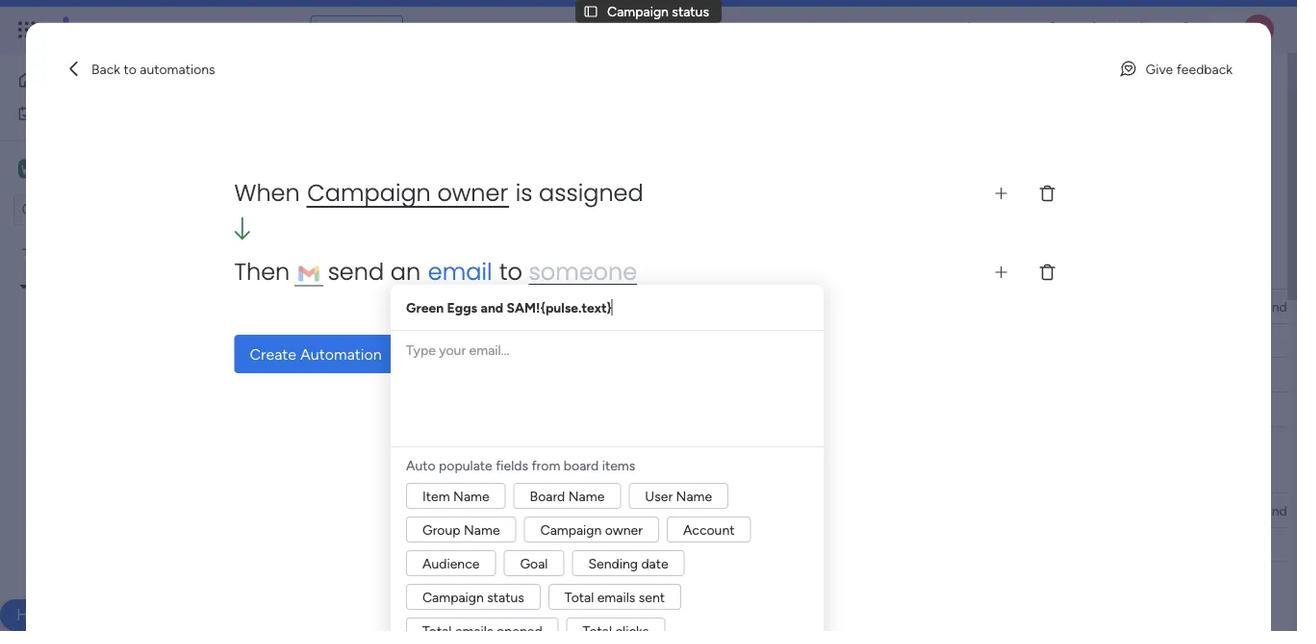 Task type: vqa. For each thing, say whether or not it's contained in the screenshot.
the topmost the help
no



Task type: describe. For each thing, give the bounding box(es) containing it.
hi
[[364, 333, 377, 350]]

sending date
[[589, 556, 669, 572]]

name for board name
[[569, 488, 605, 505]]

:)
[[792, 257, 805, 282]]

group name
[[423, 522, 500, 538]]

search everything image
[[1134, 20, 1153, 39]]

see plans
[[337, 22, 395, 38]]

campaigns
[[427, 461, 529, 486]]

emails
[[598, 589, 636, 606]]

to inside button
[[124, 61, 137, 77]]

owner up date
[[667, 503, 705, 519]]

create automation button
[[234, 335, 397, 374]]

Account field
[[765, 296, 826, 317]]

2 vertical spatial campaign owner
[[541, 522, 643, 538]]

tips
[[370, 257, 402, 282]]

ideas
[[131, 344, 163, 361]]

help button
[[0, 600, 67, 632]]

person
[[531, 196, 572, 212]]

populate
[[439, 457, 493, 474]]

1 horizontal spatial campaign status
[[608, 3, 710, 20]]

item down upcoming campaigns "field"
[[423, 488, 450, 505]]

👋
[[420, 333, 433, 350]]

work
[[156, 19, 190, 40]]

help image
[[1177, 20, 1196, 39]]

auto populate fields from board items
[[406, 457, 636, 474]]

0 horizontal spatial account
[[684, 522, 735, 538]]

to right here
[[500, 333, 513, 350]]

help
[[16, 606, 51, 625]]

back to automations
[[91, 61, 215, 77]]

requests
[[192, 344, 244, 361]]

back to automations button
[[57, 54, 223, 84]]

filter button
[[589, 189, 680, 220]]

home
[[44, 72, 81, 88]]

board
[[530, 488, 565, 505]]

few
[[331, 257, 365, 282]]

1 vertical spatial you
[[392, 537, 414, 554]]

assigned
[[539, 177, 644, 210]]

board name
[[530, 488, 605, 505]]

user name
[[645, 488, 713, 505]]

board
[[564, 457, 599, 474]]

account inside field
[[770, 298, 822, 315]]

create automation
[[250, 345, 382, 364]]

from
[[532, 457, 561, 474]]

management
[[194, 19, 299, 40]]

someone
[[529, 256, 638, 288]]

items
[[602, 457, 636, 474]]

goal
[[520, 556, 548, 572]]

add you own campaign
[[364, 537, 506, 554]]

sam green image
[[1244, 14, 1275, 45]]

campaign ideas and requests
[[66, 344, 244, 361]]

total
[[565, 589, 594, 606]]

Type your email... text field
[[406, 339, 809, 439]]

home button
[[12, 65, 207, 95]]

inbox image
[[1002, 20, 1022, 39]]

this
[[670, 257, 701, 282]]

how
[[548, 333, 574, 350]]

angle down image
[[375, 197, 385, 211]]

give feedback button
[[1112, 54, 1241, 84]]

monday work management
[[86, 19, 299, 40]]

person button
[[500, 189, 583, 220]]

add
[[364, 537, 389, 554]]

automation
[[300, 345, 382, 364]]

automations
[[140, 61, 215, 77]]

send an email to someone
[[322, 256, 638, 288]]

is
[[516, 177, 533, 210]]

auto
[[406, 457, 436, 474]]

total emails sent
[[565, 589, 665, 606]]

fields
[[496, 457, 529, 474]]

click
[[437, 333, 466, 350]]

campaign ideas and requests list box
[[0, 234, 246, 629]]

upcoming campaigns
[[331, 461, 529, 486]]

sent
[[639, 589, 665, 606]]

an
[[391, 256, 421, 288]]

to right how
[[577, 333, 590, 350]]

campaign
[[447, 537, 506, 554]]

name for user name
[[676, 488, 713, 505]]

Type your subject text field
[[391, 285, 824, 331]]

filter
[[620, 196, 650, 212]]



Task type: locate. For each thing, give the bounding box(es) containing it.
to right email
[[500, 256, 523, 288]]

send
[[328, 256, 384, 288]]

and
[[166, 344, 188, 361]]

you right add
[[392, 537, 414, 554]]

name down 'board' at left bottom
[[569, 488, 605, 505]]

0 vertical spatial campaign owner field
[[598, 296, 710, 317]]

item
[[331, 196, 358, 212], [441, 298, 469, 314], [423, 488, 450, 505], [441, 502, 469, 518]]

create
[[250, 345, 297, 364]]

sending
[[589, 556, 638, 572]]

item right new
[[331, 196, 358, 212]]

there!
[[381, 333, 416, 350]]

0 horizontal spatial you
[[392, 537, 414, 554]]

start
[[594, 333, 622, 350]]

name for group name
[[464, 522, 500, 538]]

Search field
[[431, 191, 489, 218]]

most
[[598, 257, 643, 282]]

give feedback
[[1146, 61, 1233, 77]]

campaign owner
[[603, 298, 705, 315], [603, 503, 705, 519], [541, 522, 643, 538]]

0 vertical spatial campaign owner
[[603, 298, 705, 315]]

new
[[299, 196, 328, 212]]

campaign
[[608, 3, 669, 20], [307, 177, 431, 210], [603, 298, 664, 315], [66, 344, 128, 361], [603, 503, 664, 519], [541, 522, 602, 538], [423, 589, 484, 606]]

name right the user
[[676, 488, 713, 505]]

here
[[469, 333, 496, 350]]

the
[[565, 257, 594, 282]]

1 horizontal spatial account
[[770, 298, 822, 315]]

template
[[706, 257, 787, 282]]

group
[[423, 522, 461, 538]]

1 horizontal spatial status
[[672, 3, 710, 20]]

0 vertical spatial account
[[770, 298, 822, 315]]

to inside field
[[407, 257, 425, 282]]

Campaign owner field
[[598, 296, 710, 317], [598, 500, 710, 521]]

campaign status
[[608, 3, 710, 20], [423, 589, 525, 606]]

email
[[428, 256, 492, 288]]

1 vertical spatial status
[[487, 589, 525, 606]]

workspace image
[[18, 158, 38, 180]]

own
[[418, 537, 443, 554]]

when campaign owner is assigned
[[234, 177, 644, 210]]

name down campaigns
[[454, 488, 490, 505]]

caret down image
[[20, 280, 28, 294]]

my work image
[[17, 104, 35, 122]]

new item button
[[292, 189, 366, 220]]

feedback
[[1177, 61, 1233, 77]]

invite members image
[[1045, 20, 1064, 39]]

when
[[234, 177, 300, 210]]

1 vertical spatial campaign status
[[423, 589, 525, 606]]

account down :)
[[770, 298, 822, 315]]

campaign owner up sending at left
[[541, 522, 643, 538]]

➡️
[[625, 333, 638, 350]]

few tips to help you make the most of this template :)
[[331, 257, 805, 282]]

help
[[429, 257, 468, 282]]

0 vertical spatial you
[[473, 257, 505, 282]]

owner right v2 search "icon"
[[437, 177, 509, 210]]

0 horizontal spatial campaign status
[[423, 589, 525, 606]]

back
[[91, 61, 120, 77]]

of
[[648, 257, 665, 282]]

v2 search image
[[417, 193, 431, 215]]

Few tips to help you make the most of this template :) field
[[326, 257, 810, 282]]

item up group name
[[441, 502, 469, 518]]

hi there! 👋  click here to learn how to start ➡️
[[364, 333, 638, 350]]

1 vertical spatial account
[[684, 522, 735, 538]]

select product image
[[17, 20, 37, 39]]

None field
[[1252, 296, 1298, 317], [765, 500, 826, 521], [1252, 500, 1298, 521], [1252, 296, 1298, 317], [765, 500, 826, 521], [1252, 500, 1298, 521]]

you right help
[[473, 257, 505, 282]]

0 vertical spatial campaign status
[[608, 3, 710, 20]]

learn
[[516, 333, 545, 350]]

option
[[0, 237, 246, 241]]

see plans button
[[311, 15, 404, 44]]

plans
[[363, 22, 395, 38]]

1 vertical spatial campaign owner
[[603, 503, 705, 519]]

make
[[510, 257, 560, 282]]

you
[[473, 257, 505, 282], [392, 537, 414, 554]]

campaign owner up date
[[603, 503, 705, 519]]

item down email
[[441, 298, 469, 314]]

give
[[1146, 61, 1174, 77]]

give feedback link
[[1112, 54, 1241, 84]]

workspace image
[[21, 158, 35, 180]]

item inside button
[[331, 196, 358, 212]]

notifications image
[[960, 20, 979, 39]]

new item
[[299, 196, 358, 212]]

owner down this
[[667, 298, 705, 315]]

account down the user name at the bottom of page
[[684, 522, 735, 538]]

status
[[672, 3, 710, 20], [487, 589, 525, 606]]

1 campaign owner field from the top
[[598, 296, 710, 317]]

item name
[[423, 488, 490, 505]]

see
[[337, 22, 360, 38]]

monday
[[86, 19, 152, 40]]

audience
[[423, 556, 480, 572]]

campaign owner field up date
[[598, 500, 710, 521]]

to
[[124, 61, 137, 77], [500, 256, 523, 288], [407, 257, 425, 282], [500, 333, 513, 350], [577, 333, 590, 350]]

campaign inside list box
[[66, 344, 128, 361]]

to right back
[[124, 61, 137, 77]]

user
[[645, 488, 673, 505]]

campaign owner field down of
[[598, 296, 710, 317]]

apps image
[[1087, 20, 1106, 39]]

to right 'tips'
[[407, 257, 425, 282]]

upcoming
[[331, 461, 423, 486]]

campaign owner down of
[[603, 298, 705, 315]]

you inside field
[[473, 257, 505, 282]]

then
[[234, 256, 296, 288]]

1 horizontal spatial you
[[473, 257, 505, 282]]

name for item name
[[454, 488, 490, 505]]

1 vertical spatial campaign owner field
[[598, 500, 710, 521]]

big left arrow image
[[234, 218, 251, 241]]

0 horizontal spatial status
[[487, 589, 525, 606]]

owner
[[437, 177, 509, 210], [667, 298, 705, 315], [667, 503, 705, 519], [605, 522, 643, 538]]

account
[[770, 298, 822, 315], [684, 522, 735, 538]]

owner up sending date
[[605, 522, 643, 538]]

2 campaign owner field from the top
[[598, 500, 710, 521]]

Upcoming campaigns field
[[326, 461, 533, 486]]

date
[[642, 556, 669, 572]]

0 vertical spatial status
[[672, 3, 710, 20]]

name right group
[[464, 522, 500, 538]]



